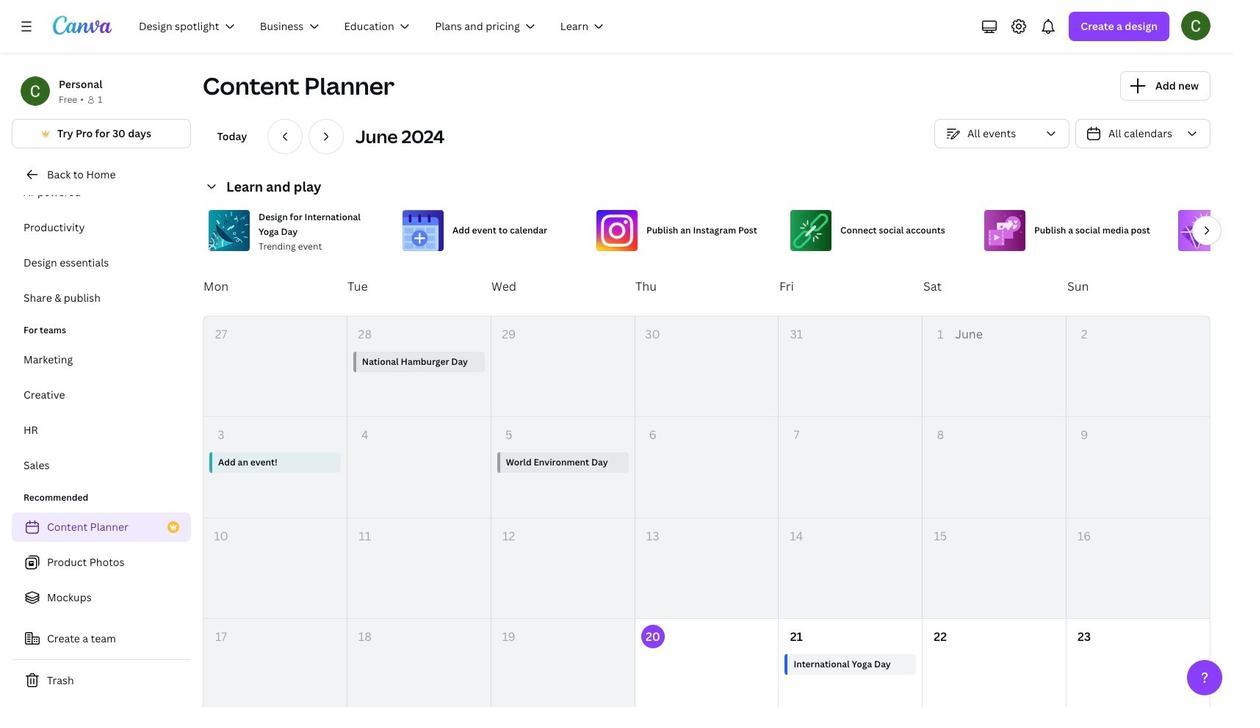 Task type: locate. For each thing, give the bounding box(es) containing it.
None button
[[935, 119, 1070, 148], [1076, 119, 1211, 148], [935, 119, 1070, 148], [1076, 119, 1211, 148]]

0 vertical spatial list
[[12, 107, 191, 313]]

3 list from the top
[[12, 513, 191, 613]]

wednesday column header
[[491, 257, 635, 316]]

genericname image
[[1182, 11, 1211, 40]]

1 list from the top
[[12, 107, 191, 313]]

1 vertical spatial list
[[12, 345, 191, 481]]

saturday column header
[[923, 257, 1067, 316]]

list
[[12, 107, 191, 313], [12, 345, 191, 481], [12, 513, 191, 613]]

sunday column header
[[1067, 257, 1211, 316]]

2 list from the top
[[12, 345, 191, 481]]

2 vertical spatial list
[[12, 513, 191, 613]]

row
[[203, 257, 1211, 316], [204, 317, 1211, 418], [204, 418, 1211, 519], [204, 519, 1211, 620], [204, 620, 1211, 708]]



Task type: describe. For each thing, give the bounding box(es) containing it.
top level navigation element
[[129, 12, 620, 41]]

thursday column header
[[635, 257, 779, 316]]

monday column header
[[203, 257, 347, 316]]

tuesday column header
[[347, 257, 491, 316]]

friday column header
[[779, 257, 923, 316]]



Task type: vqa. For each thing, say whether or not it's contained in the screenshot.
Post's by
no



